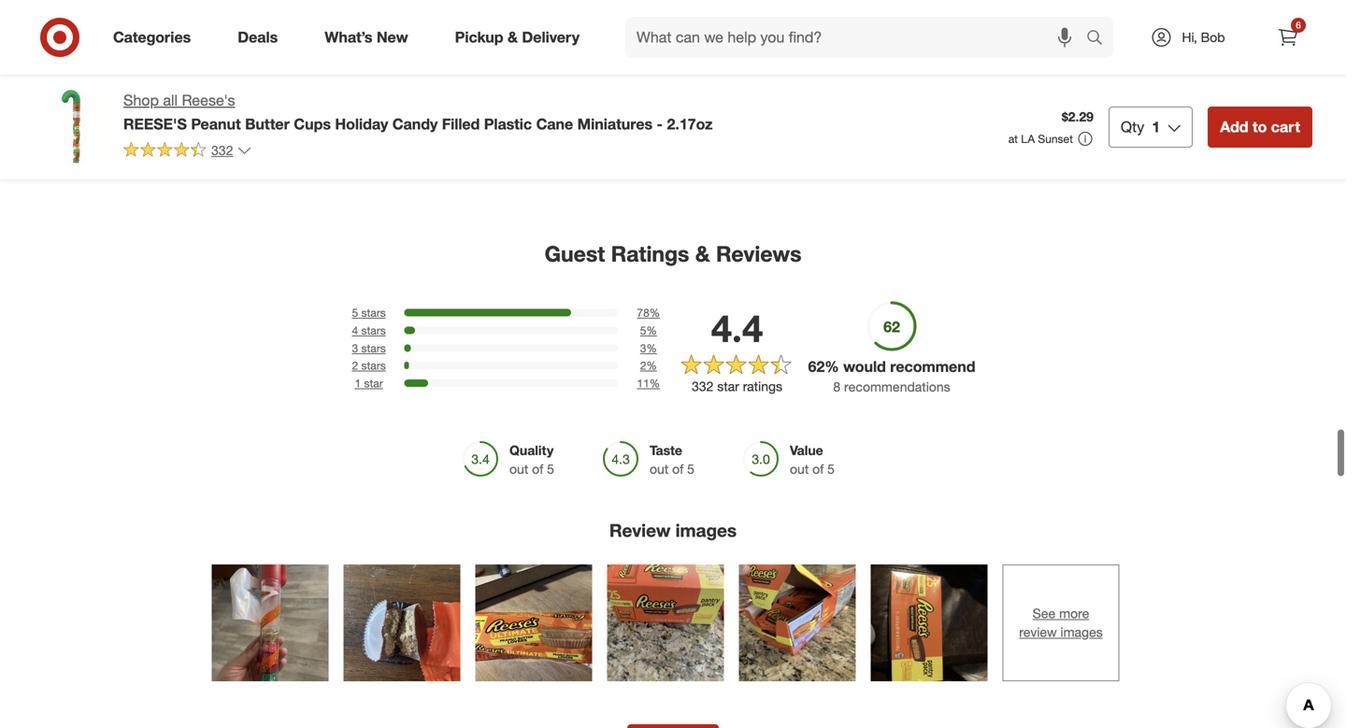 Task type: locate. For each thing, give the bounding box(es) containing it.
2 stars from the top
[[361, 323, 386, 337]]

candy down what can we help you find? suggestions appear below search field on the top of page
[[893, 63, 931, 80]]

mr
[[998, 47, 1014, 63]]

2 $4.49 from the left
[[808, 30, 840, 47]]

1 vertical spatial images
[[1061, 624, 1103, 640]]

of down value
[[812, 461, 824, 477]]

0 vertical spatial miniatures
[[808, 80, 869, 96]]

stars for 5 stars
[[361, 306, 386, 320]]

bag
[[1029, 63, 1052, 80]]

hershey's
[[617, 47, 675, 63], [1189, 47, 1248, 63]]

- down the sugar
[[749, 80, 754, 96]]

stars down the 3 stars in the top of the page
[[361, 359, 386, 373]]

0 horizontal spatial flavored
[[662, 63, 712, 80]]

5
[[352, 306, 358, 320], [640, 323, 646, 337], [547, 461, 554, 477], [687, 461, 694, 477], [827, 461, 835, 477]]

- left '0.49oz' in the left top of the page
[[480, 63, 485, 80]]

2 horizontal spatial out
[[790, 461, 809, 477]]

1 vertical spatial chocolate
[[1189, 80, 1249, 96]]

miniatures down kat
[[808, 80, 869, 96]]

8
[[833, 379, 841, 395]]

candy down the sugar
[[708, 80, 745, 96]]

- inside $4.49 hershey's kisses hot cocoa flavored milk chocolate holiday candy - 9oz
[[1189, 96, 1194, 112]]

hershey's for cocoa
[[1189, 47, 1248, 63]]

beast
[[1018, 47, 1052, 63]]

chocolate up the add
[[1189, 80, 1249, 96]]

9oz for $4.49 hershey's kisses sugar cookie flavored white crème holiday candy - 9oz
[[617, 96, 638, 112]]

flavored
[[662, 63, 712, 80], [1231, 63, 1282, 80]]

guest review image 4 of 12, zoom in image
[[607, 564, 724, 681]]

what's new link
[[309, 17, 432, 58]]

% up 3 % at the left of the page
[[646, 323, 657, 337]]

% up 5 %
[[649, 306, 660, 320]]

hershey's down bob
[[1189, 47, 1248, 63]]

1 vertical spatial &
[[695, 241, 710, 267]]

9oz inside $4.49 hershey's kisses hot cocoa flavored milk chocolate holiday candy - 9oz
[[1198, 96, 1219, 112]]

1 right qty
[[1152, 118, 1160, 136]]

1 horizontal spatial images
[[1061, 624, 1103, 640]]

332 right 11 %
[[692, 378, 714, 394]]

out inside quality out of 5
[[509, 461, 528, 477]]

4
[[352, 323, 358, 337]]

0 horizontal spatial 9oz
[[617, 96, 638, 112]]

sponsored down beast
[[998, 80, 1054, 94]]

0 horizontal spatial &
[[508, 28, 518, 46]]

1 horizontal spatial 1
[[1152, 118, 1160, 136]]

coated
[[236, 80, 279, 96]]

peanut down what's
[[306, 63, 347, 80]]

holiday up cart
[[1253, 80, 1297, 96]]

0 horizontal spatial 2
[[352, 359, 358, 373]]

peanut inside $8.99 quest nutrition chocolatey peanut coated candies - 4ct
[[306, 63, 347, 80]]

332 for 332 star ratings
[[692, 378, 714, 394]]

% up 2 %
[[646, 341, 657, 355]]

aid
[[100, 63, 119, 80]]

stars up 2 stars
[[361, 341, 386, 355]]

1 horizontal spatial peanut
[[306, 63, 347, 80]]

1 flavored from the left
[[662, 63, 712, 80]]

spearmint
[[426, 47, 487, 63]]

62
[[808, 358, 825, 376]]

$4.49 for kit kat milk chocolate wafer holiday candy miniatures - 9.6oz
[[808, 30, 840, 47]]

out inside taste out of 5
[[650, 461, 669, 477]]

3 up 2 %
[[640, 341, 646, 355]]

% down 2 %
[[649, 376, 660, 390]]

& right the ratings
[[695, 241, 710, 267]]

- inside $8.99 quest nutrition chocolatey peanut coated candies - 4ct
[[334, 80, 339, 96]]

0 horizontal spatial out
[[509, 461, 528, 477]]

0 vertical spatial chocolate
[[886, 47, 946, 63]]

recommend
[[890, 358, 975, 376]]

2 out from the left
[[650, 461, 669, 477]]

of for quality
[[532, 461, 543, 477]]

1
[[1152, 118, 1160, 136], [355, 376, 361, 390]]

0 horizontal spatial kisses
[[679, 47, 718, 63]]

out down value
[[790, 461, 809, 477]]

332 down reese's
[[211, 142, 233, 158]]

3 $4.49 from the left
[[1189, 30, 1221, 47]]

1 kisses from the left
[[679, 47, 718, 63]]

out down taste
[[650, 461, 669, 477]]

of down quality
[[532, 461, 543, 477]]

1 down 2 stars
[[355, 376, 361, 390]]

5 down 8
[[827, 461, 835, 477]]

qty
[[1121, 118, 1144, 136]]

kisses for white
[[679, 47, 718, 63]]

% down 3 % at the left of the page
[[646, 359, 657, 373]]

0 horizontal spatial images
[[675, 520, 737, 541]]

chocolate
[[886, 47, 946, 63], [1189, 80, 1249, 96]]

guest
[[545, 241, 605, 267]]

$4.49 inside $4.49 hershey's kisses sugar cookie flavored white crème holiday candy - 9oz
[[617, 30, 649, 47]]

4mg
[[102, 47, 128, 63]]

out down quality
[[509, 461, 528, 477]]

stars
[[361, 306, 386, 320], [361, 323, 386, 337], [361, 341, 386, 355], [361, 359, 386, 373]]

% inside 62 % would recommend 8 recommendations
[[825, 358, 839, 376]]

stars for 3 stars
[[361, 341, 386, 355]]

images right review
[[675, 520, 737, 541]]

hershey's inside $4.49 hershey's kisses sugar cookie flavored white crème holiday candy - 9oz
[[617, 47, 675, 63]]

add to cart
[[1220, 118, 1300, 136]]

holiday up 2.17oz
[[660, 80, 704, 96]]

1 $4.49 from the left
[[617, 30, 649, 47]]

flavored for chocolate
[[1231, 63, 1282, 80]]

strength
[[426, 63, 476, 80]]

3 stars from the top
[[361, 341, 386, 355]]

plastic
[[484, 115, 532, 133]]

332 link
[[123, 141, 252, 163]]

1 horizontal spatial &
[[695, 241, 710, 267]]

0 vertical spatial 332
[[211, 142, 233, 158]]

quality
[[509, 442, 554, 459]]

5 up review images
[[687, 461, 694, 477]]

reviews
[[716, 241, 802, 267]]

2 kisses from the left
[[1251, 47, 1290, 63]]

flavored left white
[[662, 63, 712, 80]]

- right the "chill"
[[144, 80, 149, 96]]

1 9oz from the left
[[617, 96, 638, 112]]

hershey's inside $4.49 hershey's kisses hot cocoa flavored milk chocolate holiday candy - 9oz
[[1189, 47, 1248, 63]]

new
[[377, 28, 408, 46]]

milk inside $4.49 hershey's kisses hot cocoa flavored milk chocolate holiday candy - 9oz
[[1285, 63, 1309, 80]]

$4.49 inside $4.49 kit kat milk chocolate wafer holiday candy miniatures - 9.6oz
[[808, 30, 840, 47]]

stars up 4 stars on the top of the page
[[361, 306, 386, 320]]

2 hershey's from the left
[[1189, 47, 1248, 63]]

out inside value out of 5
[[790, 461, 809, 477]]

pickup & delivery
[[455, 28, 580, 46]]

3 down "4"
[[352, 341, 358, 355]]

kisses left hot
[[1251, 47, 1290, 63]]

1 horizontal spatial hershey's
[[1189, 47, 1248, 63]]

of
[[532, 461, 543, 477], [672, 461, 684, 477], [812, 461, 824, 477]]

1 horizontal spatial star
[[717, 378, 739, 394]]

4ct
[[343, 80, 361, 96]]

of inside taste out of 5
[[672, 461, 684, 477]]

out for quality out of 5
[[509, 461, 528, 477]]

- left 2.17oz
[[657, 115, 663, 133]]

$4.49 up cookie
[[617, 30, 649, 47]]

$3.29
[[426, 30, 458, 47]]

1 horizontal spatial flavored
[[1231, 63, 1282, 80]]

1 2 from the left
[[352, 359, 358, 373]]

4.4
[[711, 305, 763, 351]]

0 horizontal spatial milk
[[858, 47, 882, 63]]

holiday down what can we help you find? suggestions appear below search field on the top of page
[[845, 63, 889, 80]]

0 horizontal spatial 1
[[355, 376, 361, 390]]

star down 2 stars
[[364, 376, 383, 390]]

kisses inside $4.49 hershey's kisses sugar cookie flavored white crème holiday candy - 9oz
[[679, 47, 718, 63]]

kisses left the sugar
[[679, 47, 718, 63]]

4 stars from the top
[[361, 359, 386, 373]]

1 stars from the top
[[361, 306, 386, 320]]

holiday inside shop all reese's reese's peanut butter cups holiday candy filled plastic cane miniatures - 2.17oz
[[335, 115, 388, 133]]

candy inside shop all reese's reese's peanut butter cups holiday candy filled plastic cane miniatures - 2.17oz
[[392, 115, 438, 133]]

candies
[[282, 80, 330, 96]]

star
[[364, 376, 383, 390], [717, 378, 739, 394]]

0 horizontal spatial of
[[532, 461, 543, 477]]

- inside $4.49 kit kat milk chocolate wafer holiday candy miniatures - 9.6oz
[[872, 80, 877, 96]]

peanut for reese's
[[191, 115, 241, 133]]

what's
[[325, 28, 372, 46]]

9oz inside $4.49 hershey's kisses sugar cookie flavored white crème holiday candy - 9oz
[[617, 96, 638, 112]]

holiday
[[845, 63, 889, 80], [660, 80, 704, 96], [1253, 80, 1297, 96], [335, 115, 388, 133]]

holiday inside $4.49 kit kat milk chocolate wafer holiday candy miniatures - 9.6oz
[[845, 63, 889, 80]]

$3.29 spearmint regular strength - 0.49oz sponsored
[[426, 30, 536, 94]]

0 vertical spatial peanut
[[306, 63, 347, 80]]

of down taste
[[672, 461, 684, 477]]

5 inside value out of 5
[[827, 461, 835, 477]]

0 horizontal spatial star
[[364, 376, 383, 390]]

1 horizontal spatial out
[[650, 461, 669, 477]]

0 horizontal spatial peanut
[[191, 115, 241, 133]]

at
[[1008, 132, 1018, 146]]

out
[[509, 461, 528, 477], [650, 461, 669, 477], [790, 461, 809, 477]]

candy left filled
[[392, 115, 438, 133]]

peanut for nutrition
[[306, 63, 347, 80]]

1 horizontal spatial 332
[[692, 378, 714, 394]]

add
[[1220, 118, 1248, 136]]

holiday down 4ct
[[335, 115, 388, 133]]

$4.49 hershey's kisses sugar cookie flavored white crème holiday candy - 9oz
[[617, 30, 756, 112]]

3 out from the left
[[790, 461, 809, 477]]

3 of from the left
[[812, 461, 824, 477]]

milk down 6 link
[[1285, 63, 1309, 80]]

2 down the 3 stars in the top of the page
[[352, 359, 358, 373]]

2 horizontal spatial $4.49
[[1189, 30, 1221, 47]]

qty 1
[[1121, 118, 1160, 136]]

1 horizontal spatial 3
[[640, 341, 646, 355]]

1 horizontal spatial chocolate
[[1189, 80, 1249, 96]]

0 horizontal spatial 332
[[211, 142, 233, 158]]

milk right kat
[[858, 47, 882, 63]]

guest review image 5 of 12, zoom in image
[[739, 564, 856, 681]]

image of reese's peanut butter cups holiday candy filled plastic cane miniatures - 2.17oz image
[[34, 90, 108, 165]]

5 inside quality out of 5
[[547, 461, 554, 477]]

hi, bob
[[1182, 29, 1225, 45]]

images down the more
[[1061, 624, 1103, 640]]

chocolate up '9.6oz'
[[886, 47, 946, 63]]

flavored inside $4.49 hershey's kisses sugar cookie flavored white crème holiday candy - 9oz
[[662, 63, 712, 80]]

0 horizontal spatial 3
[[352, 341, 358, 355]]

% up 8
[[825, 358, 839, 376]]

2 flavored from the left
[[1231, 63, 1282, 80]]

$4.49 up wafer
[[808, 30, 840, 47]]

1 vertical spatial peanut
[[191, 115, 241, 133]]

0 vertical spatial 1
[[1152, 118, 1160, 136]]

miniatures
[[808, 80, 869, 96], [577, 115, 653, 133]]

peanut down reese's
[[191, 115, 241, 133]]

2 9oz from the left
[[1198, 96, 1219, 112]]

star for 332
[[717, 378, 739, 394]]

- left 4ct
[[334, 80, 339, 96]]

$2.29
[[1062, 109, 1094, 125]]

9oz down cocoa at the top right of the page
[[1198, 96, 1219, 112]]

cart
[[1271, 118, 1300, 136]]

1 vertical spatial 332
[[692, 378, 714, 394]]

miniatures inside shop all reese's reese's peanut butter cups holiday candy filled plastic cane miniatures - 2.17oz
[[577, 115, 653, 133]]

guest review image 6 of 12, zoom in image
[[871, 564, 988, 681]]

0 vertical spatial images
[[675, 520, 737, 541]]

sponsored down "spearmint"
[[426, 80, 482, 94]]

la
[[1021, 132, 1035, 146]]

bob
[[1201, 29, 1225, 45]]

milk inside $4.49 kit kat milk chocolate wafer holiday candy miniatures - 9.6oz
[[858, 47, 882, 63]]

stars down 5 stars
[[361, 323, 386, 337]]

2 horizontal spatial of
[[812, 461, 824, 477]]

1 horizontal spatial milk
[[1285, 63, 1309, 80]]

candy down hot
[[1300, 80, 1338, 96]]

3 for 3 %
[[640, 341, 646, 355]]

miniatures inside $4.49 kit kat milk chocolate wafer holiday candy miniatures - 9.6oz
[[808, 80, 869, 96]]

sponsored inside mr beast - halloween bars bag - 35ct/1.23oz sponsored
[[998, 80, 1054, 94]]

5 for value out of 5
[[827, 461, 835, 477]]

- inside $4.49 hershey's kisses sugar cookie flavored white crème holiday candy - 9oz
[[749, 80, 754, 96]]

1 hershey's from the left
[[617, 47, 675, 63]]

0 horizontal spatial $4.49
[[617, 30, 649, 47]]

ratings
[[611, 241, 689, 267]]

would
[[843, 358, 886, 376]]

pickup
[[455, 28, 503, 46]]

5 inside taste out of 5
[[687, 461, 694, 477]]

2 of from the left
[[672, 461, 684, 477]]

1 horizontal spatial 9oz
[[1198, 96, 1219, 112]]

flavored inside $4.49 hershey's kisses hot cocoa flavored milk chocolate holiday candy - 9oz
[[1231, 63, 1282, 80]]

3
[[352, 341, 358, 355], [640, 341, 646, 355]]

1 3 from the left
[[352, 341, 358, 355]]

9oz down cookie
[[617, 96, 638, 112]]

review
[[609, 520, 671, 541]]

& up the regular
[[508, 28, 518, 46]]

1 vertical spatial 1
[[355, 376, 361, 390]]

0 horizontal spatial chocolate
[[886, 47, 946, 63]]

sponsored down the smoking
[[45, 96, 100, 110]]

sponsored inside $79.99 nicorette 4mg stop smoking aid nicotine gum - fruit chill - 160ct sponsored
[[45, 96, 100, 110]]

hershey's up crème on the top of page
[[617, 47, 675, 63]]

$4.49 up cocoa at the top right of the page
[[1189, 30, 1221, 47]]

1 horizontal spatial kisses
[[1251, 47, 1290, 63]]

star left "ratings" in the bottom of the page
[[717, 378, 739, 394]]

$4.49 inside $4.49 hershey's kisses hot cocoa flavored milk chocolate holiday candy - 9oz
[[1189, 30, 1221, 47]]

2 up the 11
[[640, 359, 646, 373]]

stars for 4 stars
[[361, 323, 386, 337]]

flavored down 6 link
[[1231, 63, 1282, 80]]

candy inside $4.49 hershey's kisses sugar cookie flavored white crème holiday candy - 9oz
[[708, 80, 745, 96]]

out for taste out of 5
[[650, 461, 669, 477]]

regular
[[491, 47, 536, 63]]

of inside value out of 5
[[812, 461, 824, 477]]

1 horizontal spatial 2
[[640, 359, 646, 373]]

peanut inside shop all reese's reese's peanut butter cups holiday candy filled plastic cane miniatures - 2.17oz
[[191, 115, 241, 133]]

sugar
[[721, 47, 756, 63]]

sponsored
[[426, 80, 482, 94], [998, 80, 1054, 94], [45, 96, 100, 110], [1189, 96, 1244, 110]]

fruit
[[86, 80, 112, 96]]

miniatures down crème on the top of page
[[577, 115, 653, 133]]

5 for taste out of 5
[[687, 461, 694, 477]]

2 2 from the left
[[640, 359, 646, 373]]

1 horizontal spatial miniatures
[[808, 80, 869, 96]]

guest review image 3 of 12, zoom in image
[[475, 564, 592, 681]]

0 horizontal spatial hershey's
[[617, 47, 675, 63]]

kisses inside $4.49 hershey's kisses hot cocoa flavored milk chocolate holiday candy - 9oz
[[1251, 47, 1290, 63]]

- left '9.6oz'
[[872, 80, 877, 96]]

1 horizontal spatial $4.49
[[808, 30, 840, 47]]

&
[[508, 28, 518, 46], [695, 241, 710, 267]]

1 horizontal spatial of
[[672, 461, 684, 477]]

5 down quality
[[547, 461, 554, 477]]

5 for quality out of 5
[[547, 461, 554, 477]]

1 vertical spatial miniatures
[[577, 115, 653, 133]]

categories link
[[97, 17, 214, 58]]

- down cocoa at the top right of the page
[[1189, 96, 1194, 112]]

shop all reese's reese's peanut butter cups holiday candy filled plastic cane miniatures - 2.17oz
[[123, 91, 713, 133]]

2 3 from the left
[[640, 341, 646, 355]]

1 of from the left
[[532, 461, 543, 477]]

0 horizontal spatial miniatures
[[577, 115, 653, 133]]

1 out from the left
[[509, 461, 528, 477]]

of inside quality out of 5
[[532, 461, 543, 477]]



Task type: vqa. For each thing, say whether or not it's contained in the screenshot.
Sale within the $355.50 reg $395.00 Sale Caraway Home 9pc Non- Stick Ceramic Cookware Set Cream
no



Task type: describe. For each thing, give the bounding box(es) containing it.
6
[[1296, 19, 1301, 31]]

hot
[[1293, 47, 1314, 63]]

2.17oz
[[667, 115, 713, 133]]

gum
[[45, 80, 73, 96]]

stars for 2 stars
[[361, 359, 386, 373]]

5 down the 78
[[640, 323, 646, 337]]

2 stars
[[352, 359, 386, 373]]

review
[[1019, 624, 1057, 640]]

value out of 5
[[790, 442, 835, 477]]

- left fruit
[[77, 80, 82, 96]]

$4.49 kit kat milk chocolate wafer holiday candy miniatures - 9.6oz
[[808, 30, 946, 96]]

% for 2
[[646, 359, 657, 373]]

% for 11
[[649, 376, 660, 390]]

hershey's kisses sugar cookie flavored white crème holiday candy - 9oz image
[[617, 0, 770, 19]]

to
[[1253, 118, 1267, 136]]

2 for 2 %
[[640, 359, 646, 373]]

star for 1
[[364, 376, 383, 390]]

see more review images
[[1019, 605, 1103, 640]]

3 for 3 stars
[[352, 341, 358, 355]]

hershey's for cookie
[[617, 47, 675, 63]]

holiday inside $4.49 hershey's kisses sugar cookie flavored white crème holiday candy - 9oz
[[660, 80, 704, 96]]

of for value
[[812, 461, 824, 477]]

cocoa
[[1189, 63, 1228, 80]]

value
[[790, 442, 823, 459]]

hershey's kisses hot cocoa flavored milk chocolate holiday candy - 9oz image
[[1189, 0, 1342, 19]]

11
[[637, 376, 649, 390]]

search
[[1078, 30, 1123, 48]]

ratings
[[743, 378, 782, 394]]

5 up "4"
[[352, 306, 358, 320]]

cookie
[[617, 63, 658, 80]]

78 %
[[637, 306, 660, 320]]

guest review image 2 of 12, zoom in image
[[344, 564, 460, 681]]

stop
[[132, 47, 159, 63]]

deals
[[238, 28, 278, 46]]

9oz for $4.49 hershey's kisses hot cocoa flavored milk chocolate holiday candy - 9oz
[[1198, 96, 1219, 112]]

% for 62
[[825, 358, 839, 376]]

6 link
[[1268, 17, 1309, 58]]

guest ratings & reviews
[[545, 241, 802, 267]]

% for 78
[[649, 306, 660, 320]]

halloween
[[1064, 47, 1125, 63]]

categories
[[113, 28, 191, 46]]

more
[[1059, 605, 1089, 621]]

mr beast - halloween bars bag - 35ct/1.23oz sponsored
[[998, 47, 1134, 94]]

smoking
[[45, 63, 96, 80]]

sunset
[[1038, 132, 1073, 146]]

5 stars
[[352, 306, 386, 320]]

guest review image 1 of 12, zoom in image
[[212, 564, 329, 681]]

at la sunset
[[1008, 132, 1073, 146]]

quality out of 5
[[509, 442, 554, 477]]

3 stars
[[352, 341, 386, 355]]

- inside $3.29 spearmint regular strength - 0.49oz sponsored
[[480, 63, 485, 80]]

3 %
[[640, 341, 657, 355]]

pickup & delivery link
[[439, 17, 603, 58]]

4 stars
[[352, 323, 386, 337]]

kit
[[808, 47, 827, 63]]

hi,
[[1182, 29, 1197, 45]]

images inside see more review images
[[1061, 624, 1103, 640]]

see more review images button
[[1003, 564, 1119, 681]]

out for value out of 5
[[790, 461, 809, 477]]

nutrition
[[274, 47, 324, 63]]

filled
[[442, 115, 480, 133]]

of for taste
[[672, 461, 684, 477]]

sponsored up the add
[[1189, 96, 1244, 110]]

all
[[163, 91, 178, 109]]

deals link
[[222, 17, 301, 58]]

$4.49 for hershey's kisses sugar cookie flavored white crème holiday candy - 9oz
[[617, 30, 649, 47]]

reese's
[[182, 91, 235, 109]]

reese's
[[123, 115, 187, 133]]

78
[[637, 306, 649, 320]]

5 %
[[640, 323, 657, 337]]

0 vertical spatial &
[[508, 28, 518, 46]]

2 for 2 stars
[[352, 359, 358, 373]]

1 star
[[355, 376, 383, 390]]

delivery
[[522, 28, 580, 46]]

- right bag on the top of the page
[[1056, 63, 1061, 80]]

$79.99 nicorette 4mg stop smoking aid nicotine gum - fruit chill - 160ct sponsored
[[45, 30, 186, 110]]

kisses for milk
[[1251, 47, 1290, 63]]

holiday inside $4.49 hershey's kisses hot cocoa flavored milk chocolate holiday candy - 9oz
[[1253, 80, 1297, 96]]

$8.99
[[236, 30, 267, 47]]

nicorette
[[45, 47, 99, 63]]

bars
[[998, 63, 1025, 80]]

crème
[[617, 80, 656, 96]]

cane
[[536, 115, 573, 133]]

see
[[1033, 605, 1056, 621]]

flavored for crème
[[662, 63, 712, 80]]

160ct
[[153, 80, 186, 96]]

shop
[[123, 91, 159, 109]]

0.49oz
[[489, 63, 528, 80]]

$8.99 quest nutrition chocolatey peanut coated candies - 4ct
[[236, 30, 361, 96]]

chocolate inside $4.49 hershey's kisses hot cocoa flavored milk chocolate holiday candy - 9oz
[[1189, 80, 1249, 96]]

What can we help you find? suggestions appear below search field
[[625, 17, 1091, 58]]

review images
[[609, 520, 737, 541]]

11 %
[[637, 376, 660, 390]]

candy inside $4.49 hershey's kisses hot cocoa flavored milk chocolate holiday candy - 9oz
[[1300, 80, 1338, 96]]

candy inside $4.49 kit kat milk chocolate wafer holiday candy miniatures - 9.6oz
[[893, 63, 931, 80]]

2 %
[[640, 359, 657, 373]]

35ct/1.23oz
[[1065, 63, 1134, 80]]

white
[[716, 63, 749, 80]]

% for 5
[[646, 323, 657, 337]]

- right beast
[[1055, 47, 1060, 63]]

62 % would recommend 8 recommendations
[[808, 358, 975, 395]]

kit kat milk chocolate wafer holiday candy miniatures - 9.6oz image
[[808, 0, 961, 19]]

nicorette 4mg stop smoking aid nicotine gum - fruit chill - 160ct image
[[45, 0, 198, 19]]

recommendations
[[844, 379, 950, 395]]

9.6oz
[[881, 80, 913, 96]]

- inside shop all reese's reese's peanut butter cups holiday candy filled plastic cane miniatures - 2.17oz
[[657, 115, 663, 133]]

chocolatey
[[236, 63, 302, 80]]

$4.49 hershey's kisses hot cocoa flavored milk chocolate holiday candy - 9oz
[[1189, 30, 1338, 112]]

chocolate inside $4.49 kit kat milk chocolate wafer holiday candy miniatures - 9.6oz
[[886, 47, 946, 63]]

$79.99
[[45, 30, 84, 47]]

332 for 332
[[211, 142, 233, 158]]

quest
[[236, 47, 271, 63]]

sponsored inside $3.29 spearmint regular strength - 0.49oz sponsored
[[426, 80, 482, 94]]

332 star ratings
[[692, 378, 782, 394]]

% for 3
[[646, 341, 657, 355]]

what's new
[[325, 28, 408, 46]]

wafer
[[808, 63, 842, 80]]

chill
[[115, 80, 141, 96]]

kat
[[831, 47, 854, 63]]

cups
[[294, 115, 331, 133]]

mr beast - halloween bars bag - 35ct/1.23oz image
[[998, 0, 1152, 19]]



